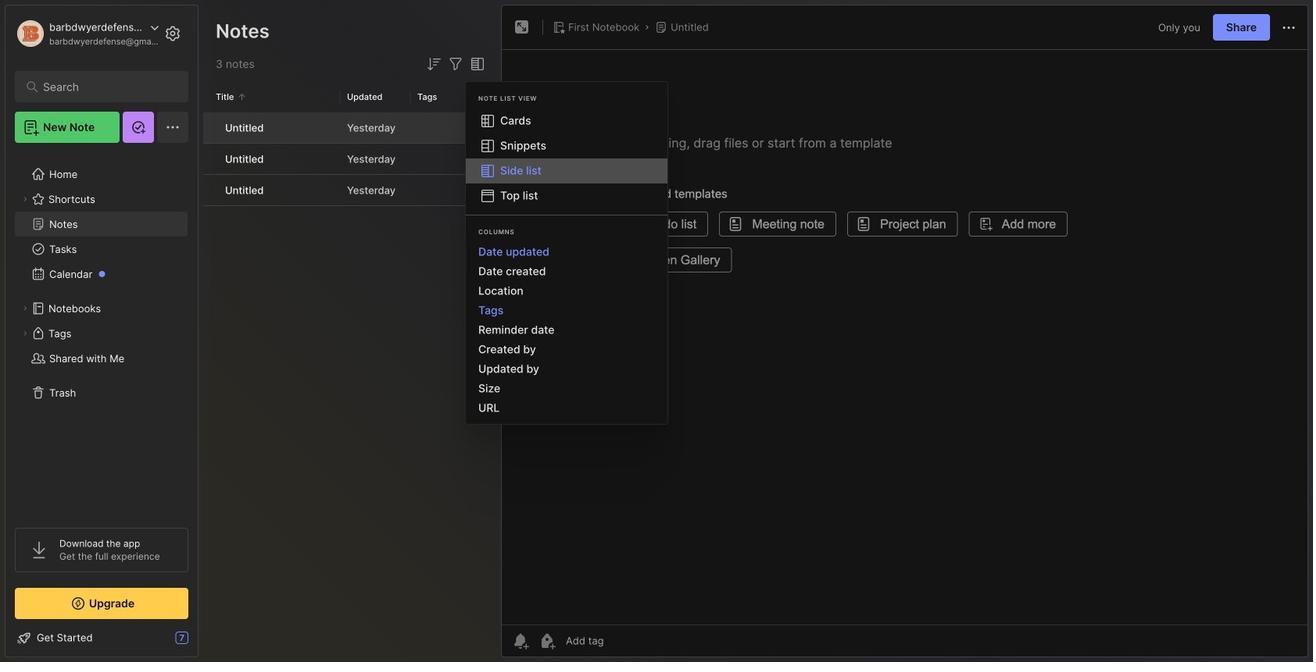 Task type: vqa. For each thing, say whether or not it's contained in the screenshot.
group
no



Task type: locate. For each thing, give the bounding box(es) containing it.
Sort options field
[[424, 55, 443, 73]]

2 cell from the top
[[203, 144, 216, 174]]

add tag image
[[538, 632, 557, 651]]

1 vertical spatial cell
[[203, 144, 216, 174]]

2 vertical spatial cell
[[203, 175, 216, 206]]

dropdown list menu
[[466, 109, 668, 209], [466, 242, 668, 418]]

1 cell from the top
[[203, 113, 216, 143]]

none search field inside main element
[[43, 77, 168, 96]]

expand note image
[[513, 18, 532, 37]]

View options field
[[465, 55, 487, 73]]

0 vertical spatial cell
[[203, 113, 216, 143]]

menu item
[[466, 159, 668, 184]]

1 vertical spatial dropdown list menu
[[466, 242, 668, 418]]

Add filters field
[[446, 55, 465, 73]]

1 dropdown list menu from the top
[[466, 109, 668, 209]]

row group
[[203, 113, 496, 207]]

main element
[[0, 0, 203, 663]]

note window element
[[501, 5, 1308, 662]]

cell
[[203, 113, 216, 143], [203, 144, 216, 174], [203, 175, 216, 206]]

Account field
[[15, 18, 159, 49]]

more actions image
[[1280, 18, 1298, 37]]

tree
[[5, 152, 198, 514]]

0 vertical spatial dropdown list menu
[[466, 109, 668, 209]]

add a reminder image
[[511, 632, 530, 651]]

2 dropdown list menu from the top
[[466, 242, 668, 418]]

None search field
[[43, 77, 168, 96]]

More actions field
[[1280, 18, 1298, 37]]

settings image
[[163, 24, 182, 43]]

Note Editor text field
[[502, 49, 1308, 625]]



Task type: describe. For each thing, give the bounding box(es) containing it.
Add tag field
[[564, 635, 682, 648]]

Search text field
[[43, 80, 168, 95]]

expand notebooks image
[[20, 304, 30, 313]]

add filters image
[[446, 55, 465, 73]]

3 cell from the top
[[203, 175, 216, 206]]

Help and Learning task checklist field
[[5, 626, 198, 651]]

expand tags image
[[20, 329, 30, 338]]

tree inside main element
[[5, 152, 198, 514]]

click to collapse image
[[197, 634, 209, 653]]



